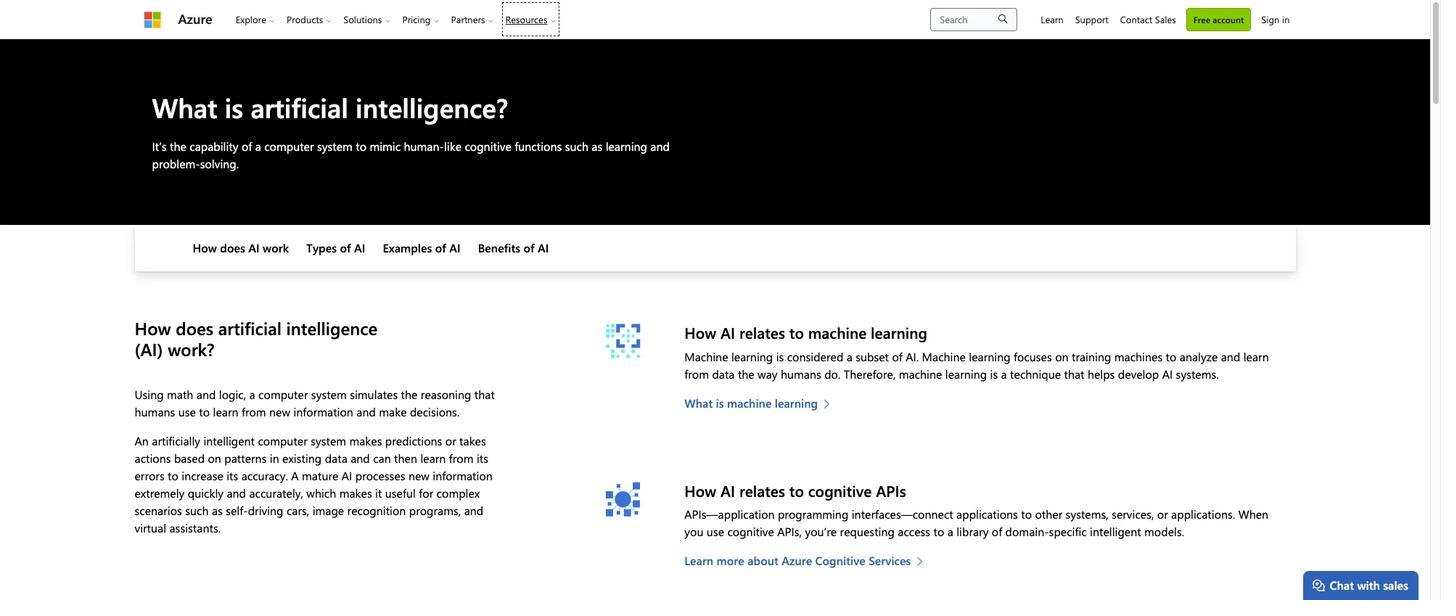Task type: locate. For each thing, give the bounding box(es) containing it.
0 vertical spatial machine
[[808, 323, 867, 343]]

azure left explore
[[178, 10, 212, 28]]

computer down what is artificial intelligence?
[[264, 139, 314, 154]]

1 vertical spatial or
[[1158, 507, 1168, 522]]

what is artificial intelligence?
[[152, 89, 508, 125]]

learning
[[606, 139, 647, 154], [871, 323, 928, 343], [732, 349, 773, 364], [969, 349, 1011, 364], [946, 366, 987, 382], [775, 395, 818, 411]]

intelligent down services,
[[1090, 524, 1142, 539]]

computer inside it's the capability of a computer system to mimic human-like cognitive functions such as learning and problem-solving.
[[264, 139, 314, 154]]

humans down using
[[135, 404, 175, 420]]

system left simulates
[[311, 387, 347, 402]]

domain-
[[1006, 524, 1049, 539]]

ai.
[[906, 349, 919, 364]]

decisions.
[[410, 404, 460, 420]]

0 horizontal spatial the
[[170, 139, 186, 154]]

programs,
[[409, 503, 461, 518]]

scenarios
[[135, 503, 182, 518]]

1 vertical spatial new
[[409, 468, 430, 483]]

1 vertical spatial in
[[270, 451, 279, 466]]

0 horizontal spatial humans
[[135, 404, 175, 420]]

in right 'sign'
[[1283, 13, 1290, 25]]

1 horizontal spatial learn
[[1041, 13, 1064, 25]]

1 horizontal spatial learn
[[421, 451, 446, 466]]

0 vertical spatial cognitive
[[465, 139, 512, 154]]

1 vertical spatial such
[[185, 503, 209, 518]]

to left mimic
[[356, 139, 367, 154]]

0 horizontal spatial what
[[152, 89, 217, 125]]

learn down you
[[685, 553, 714, 568]]

of inside how ai relates to machine learning machine learning is considered a subset of ai. machine learning focuses on training machines to analyze and learn from data the way humans do. therefore, machine learning is a technique that helps develop ai systems.
[[892, 349, 903, 364]]

systems.
[[1176, 366, 1219, 382]]

how for how ai relates to machine learning machine learning is considered a subset of ai. machine learning focuses on training machines to analyze and learn from data the way humans do. therefore, machine learning is a technique that helps develop ai systems.
[[685, 323, 717, 343]]

partners button
[[445, 0, 500, 38]]

the up make
[[401, 387, 418, 402]]

0 vertical spatial learn
[[1041, 13, 1064, 25]]

1 vertical spatial does
[[176, 317, 214, 340]]

0 vertical spatial data
[[712, 366, 735, 382]]

does inside how does artificial intelligence (ai) work?
[[176, 317, 214, 340]]

0 vertical spatial what
[[152, 89, 217, 125]]

1 horizontal spatial that
[[1065, 366, 1085, 382]]

or up models.
[[1158, 507, 1168, 522]]

such up assistants.
[[185, 503, 209, 518]]

information up existing
[[294, 404, 353, 420]]

information inside an artificially intelligent computer system makes predictions or takes actions based on patterns in existing data and can then learn from its errors to increase its accuracy. a mature ai processes new information extremely quickly and accurately, which makes it useful for complex scenarios such as self-driving cars, image recognition programs, and virtual assistants.
[[433, 468, 493, 483]]

0 horizontal spatial new
[[269, 404, 290, 420]]

learn down logic, on the bottom left
[[213, 404, 238, 420]]

solutions button
[[338, 0, 397, 38]]

2 vertical spatial machine
[[727, 395, 772, 411]]

(ai)
[[135, 338, 163, 361]]

0 horizontal spatial learn
[[685, 553, 714, 568]]

0 horizontal spatial machine
[[685, 349, 728, 364]]

how inside how does artificial intelligence (ai) work?
[[135, 317, 171, 340]]

1 vertical spatial use
[[707, 524, 724, 539]]

to up artificially at the bottom left of the page
[[199, 404, 210, 420]]

computer right logic, on the bottom left
[[258, 387, 308, 402]]

systems,
[[1066, 507, 1109, 522]]

2 vertical spatial learn
[[421, 451, 446, 466]]

cognitive inside it's the capability of a computer system to mimic human-like cognitive functions such as learning and problem-solving.
[[465, 139, 512, 154]]

0 horizontal spatial azure
[[178, 10, 212, 28]]

0 vertical spatial makes
[[349, 433, 382, 449]]

computer for logic,
[[258, 387, 308, 402]]

0 horizontal spatial learn
[[213, 404, 238, 420]]

1 relates from the top
[[740, 323, 785, 343]]

0 vertical spatial new
[[269, 404, 290, 420]]

1 horizontal spatial as
[[592, 139, 603, 154]]

data up mature
[[325, 451, 348, 466]]

relates inside how ai relates to machine learning machine learning is considered a subset of ai. machine learning focuses on training machines to analyze and learn from data the way humans do. therefore, machine learning is a technique that helps develop ai systems.
[[740, 323, 785, 343]]

of down applications
[[992, 524, 1003, 539]]

how
[[193, 241, 217, 256], [135, 317, 171, 340], [685, 323, 717, 343], [685, 480, 717, 501]]

to up programming
[[790, 480, 804, 501]]

machine right the ai.
[[922, 349, 966, 364]]

considered
[[787, 349, 844, 364]]

analyze
[[1180, 349, 1218, 364]]

1 vertical spatial computer
[[258, 387, 308, 402]]

0 horizontal spatial that
[[475, 387, 495, 402]]

data up the what is machine learning
[[712, 366, 735, 382]]

recognition
[[347, 503, 406, 518]]

relates up way
[[740, 323, 785, 343]]

0 horizontal spatial use
[[178, 404, 196, 420]]

does for artificial
[[176, 317, 214, 340]]

learning inside it's the capability of a computer system to mimic human-like cognitive functions such as learning and problem-solving.
[[606, 139, 647, 154]]

to inside it's the capability of a computer system to mimic human-like cognitive functions such as learning and problem-solving.
[[356, 139, 367, 154]]

artificial for does
[[218, 317, 282, 340]]

1 horizontal spatial what
[[685, 395, 713, 411]]

as left self-
[[212, 503, 223, 518]]

logic,
[[219, 387, 246, 402]]

ai
[[248, 241, 260, 256], [354, 241, 365, 256], [450, 241, 461, 256], [538, 241, 549, 256], [721, 323, 735, 343], [1163, 366, 1173, 382], [342, 468, 352, 483], [721, 480, 735, 501]]

a inside "using math and logic, a computer system simulates the reasoning that humans use to learn from new information and make decisions."
[[249, 387, 255, 402]]

0 vertical spatial learn
[[1244, 349, 1269, 364]]

in up accuracy.
[[270, 451, 279, 466]]

how does ai work link
[[193, 241, 289, 256]]

other
[[1035, 507, 1063, 522]]

use inside "using math and logic, a computer system simulates the reasoning that humans use to learn from new information and make decisions."
[[178, 404, 196, 420]]

virtual
[[135, 520, 166, 536]]

on up the increase
[[208, 451, 221, 466]]

free account
[[1194, 13, 1244, 25]]

how inside how ai relates to cognitive apis apis—application programming interfaces—connect applications to other systems, services, or applications. when you use cognitive apis, you're requesting access to a library of domain-specific intelligent models.
[[685, 480, 717, 501]]

1 vertical spatial that
[[475, 387, 495, 402]]

such right functions at top left
[[565, 139, 589, 154]]

2 vertical spatial computer
[[258, 433, 308, 449]]

2 relates from the top
[[740, 480, 785, 501]]

from
[[685, 366, 709, 382], [242, 404, 266, 420], [449, 451, 474, 466]]

1 vertical spatial information
[[433, 468, 493, 483]]

0 vertical spatial intelligent
[[204, 433, 255, 449]]

2 vertical spatial system
[[311, 433, 346, 449]]

what is machine learning
[[685, 395, 818, 411]]

sales
[[1384, 578, 1409, 593]]

that inside "using math and logic, a computer system simulates the reasoning that humans use to learn from new information and make decisions."
[[475, 387, 495, 402]]

0 horizontal spatial data
[[325, 451, 348, 466]]

1 horizontal spatial intelligent
[[1090, 524, 1142, 539]]

with
[[1358, 578, 1380, 593]]

cognitive
[[465, 139, 512, 154], [808, 480, 872, 501], [728, 524, 774, 539]]

2 horizontal spatial the
[[738, 366, 755, 382]]

the up problem-
[[170, 139, 186, 154]]

0 vertical spatial in
[[1283, 13, 1290, 25]]

on
[[1056, 349, 1069, 364], [208, 451, 221, 466]]

0 vertical spatial that
[[1065, 366, 1085, 382]]

products button
[[281, 0, 338, 38]]

or left takes
[[446, 433, 456, 449]]

2 horizontal spatial learn
[[1244, 349, 1269, 364]]

types
[[306, 241, 337, 256]]

0 vertical spatial the
[[170, 139, 186, 154]]

driving
[[248, 503, 283, 518]]

more
[[717, 553, 745, 568]]

system up existing
[[311, 433, 346, 449]]

how inside how ai relates to machine learning machine learning is considered a subset of ai. machine learning focuses on training machines to analyze and learn from data the way humans do. therefore, machine learning is a technique that helps develop ai systems.
[[685, 323, 717, 343]]

1 vertical spatial humans
[[135, 404, 175, 420]]

0 vertical spatial relates
[[740, 323, 785, 343]]

1 horizontal spatial such
[[565, 139, 589, 154]]

makes left it
[[339, 486, 372, 501]]

machine up the what is machine learning
[[685, 349, 728, 364]]

to inside "using math and logic, a computer system simulates the reasoning that humans use to learn from new information and make decisions."
[[199, 404, 210, 420]]

0 vertical spatial artificial
[[251, 89, 348, 125]]

0 vertical spatial does
[[220, 241, 245, 256]]

what
[[152, 89, 217, 125], [685, 395, 713, 411]]

of
[[242, 139, 252, 154], [340, 241, 351, 256], [435, 241, 446, 256], [524, 241, 535, 256], [892, 349, 903, 364], [992, 524, 1003, 539]]

use down math
[[178, 404, 196, 420]]

1 horizontal spatial cognitive
[[728, 524, 774, 539]]

how for how does artificial intelligence (ai) work?
[[135, 317, 171, 340]]

useful
[[385, 486, 416, 501]]

new up for
[[409, 468, 430, 483]]

a right logic, on the bottom left
[[249, 387, 255, 402]]

0 vertical spatial computer
[[264, 139, 314, 154]]

1 horizontal spatial data
[[712, 366, 735, 382]]

machine down way
[[727, 395, 772, 411]]

0 vertical spatial its
[[477, 451, 489, 466]]

or inside an artificially intelligent computer system makes predictions or takes actions based on patterns in existing data and can then learn from its errors to increase its accuracy. a mature ai processes new information extremely quickly and accurately, which makes it useful for complex scenarios such as self-driving cars, image recognition programs, and virtual assistants.
[[446, 433, 456, 449]]

access
[[898, 524, 931, 539]]

machine inside what is machine learning link
[[727, 395, 772, 411]]

computer
[[264, 139, 314, 154], [258, 387, 308, 402], [258, 433, 308, 449]]

0 horizontal spatial as
[[212, 503, 223, 518]]

1 vertical spatial learn
[[213, 404, 238, 420]]

artificial inside how does artificial intelligence (ai) work?
[[218, 317, 282, 340]]

learn
[[1041, 13, 1064, 25], [685, 553, 714, 568]]

way
[[758, 366, 778, 382]]

which
[[307, 486, 336, 501]]

a
[[255, 139, 261, 154], [847, 349, 853, 364], [1001, 366, 1007, 382], [249, 387, 255, 402], [948, 524, 954, 539]]

1 horizontal spatial or
[[1158, 507, 1168, 522]]

its down patterns
[[227, 468, 238, 483]]

contact sales
[[1121, 13, 1177, 25]]

on right focuses
[[1056, 349, 1069, 364]]

it's
[[152, 139, 167, 154]]

as inside it's the capability of a computer system to mimic human-like cognitive functions such as learning and problem-solving.
[[592, 139, 603, 154]]

from down logic, on the bottom left
[[242, 404, 266, 420]]

1 horizontal spatial from
[[449, 451, 474, 466]]

is
[[225, 89, 243, 125], [776, 349, 784, 364], [990, 366, 998, 382], [716, 395, 724, 411]]

how does ai work
[[193, 241, 289, 256]]

the left way
[[738, 366, 755, 382]]

azure
[[178, 10, 212, 28], [782, 553, 812, 568]]

1 vertical spatial data
[[325, 451, 348, 466]]

1 vertical spatial what
[[685, 395, 713, 411]]

from up the what is machine learning
[[685, 366, 709, 382]]

of right benefits
[[524, 241, 535, 256]]

its
[[477, 451, 489, 466], [227, 468, 238, 483]]

machine up considered at the bottom right of the page
[[808, 323, 867, 343]]

1 vertical spatial learn
[[685, 553, 714, 568]]

0 vertical spatial such
[[565, 139, 589, 154]]

0 vertical spatial information
[[294, 404, 353, 420]]

of right 'capability'
[[242, 139, 252, 154]]

0 vertical spatial azure
[[178, 10, 212, 28]]

computer up existing
[[258, 433, 308, 449]]

a inside how ai relates to cognitive apis apis—application programming interfaces—connect applications to other systems, services, or applications. when you use cognitive apis, you're requesting access to a library of domain-specific intelligent models.
[[948, 524, 954, 539]]

0 vertical spatial from
[[685, 366, 709, 382]]

0 horizontal spatial its
[[227, 468, 238, 483]]

0 vertical spatial humans
[[781, 366, 822, 382]]

system down what is artificial intelligence?
[[317, 139, 353, 154]]

focuses
[[1014, 349, 1052, 364]]

intelligent
[[204, 433, 255, 449], [1090, 524, 1142, 539]]

0 horizontal spatial does
[[176, 317, 214, 340]]

1 horizontal spatial use
[[707, 524, 724, 539]]

makes up can
[[349, 433, 382, 449]]

how ai relates to machine learning machine learning is considered a subset of ai. machine learning focuses on training machines to analyze and learn from data the way humans do. therefore, machine learning is a technique that helps develop ai systems.
[[685, 323, 1269, 382]]

such inside an artificially intelligent computer system makes predictions or takes actions based on patterns in existing data and can then learn from its errors to increase its accuracy. a mature ai processes new information extremely quickly and accurately, which makes it useful for complex scenarios such as self-driving cars, image recognition programs, and virtual assistants.
[[185, 503, 209, 518]]

from inside "using math and logic, a computer system simulates the reasoning that humans use to learn from new information and make decisions."
[[242, 404, 266, 420]]

accurately,
[[249, 486, 303, 501]]

new inside an artificially intelligent computer system makes predictions or takes actions based on patterns in existing data and can then learn from its errors to increase its accuracy. a mature ai processes new information extremely quickly and accurately, which makes it useful for complex scenarios such as self-driving cars, image recognition programs, and virtual assistants.
[[409, 468, 430, 483]]

artificial
[[251, 89, 348, 125], [218, 317, 282, 340]]

that inside how ai relates to machine learning machine learning is considered a subset of ai. machine learning focuses on training machines to analyze and learn from data the way humans do. therefore, machine learning is a technique that helps develop ai systems.
[[1065, 366, 1085, 382]]

1 vertical spatial artificial
[[218, 317, 282, 340]]

that down training
[[1065, 366, 1085, 382]]

from down takes
[[449, 451, 474, 466]]

a left library
[[948, 524, 954, 539]]

1 horizontal spatial humans
[[781, 366, 822, 382]]

does left work
[[220, 241, 245, 256]]

explore button
[[230, 0, 281, 38]]

does right (ai)
[[176, 317, 214, 340]]

products
[[287, 13, 323, 25]]

computer inside "using math and logic, a computer system simulates the reasoning that humans use to learn from new information and make decisions."
[[258, 387, 308, 402]]

use
[[178, 404, 196, 420], [707, 524, 724, 539]]

cognitive down apis—application
[[728, 524, 774, 539]]

data
[[712, 366, 735, 382], [325, 451, 348, 466]]

2 horizontal spatial machine
[[899, 366, 943, 382]]

account
[[1213, 13, 1244, 25]]

relates inside how ai relates to cognitive apis apis—application programming interfaces—connect applications to other systems, services, or applications. when you use cognitive apis, you're requesting access to a library of domain-specific intelligent models.
[[740, 480, 785, 501]]

1 horizontal spatial in
[[1283, 13, 1290, 25]]

2 vertical spatial from
[[449, 451, 474, 466]]

machine
[[808, 323, 867, 343], [899, 366, 943, 382], [727, 395, 772, 411]]

resources
[[506, 13, 548, 25]]

cognitive up programming
[[808, 480, 872, 501]]

azure down apis,
[[782, 553, 812, 568]]

1 horizontal spatial machine
[[808, 323, 867, 343]]

1 horizontal spatial information
[[433, 468, 493, 483]]

services
[[869, 553, 911, 568]]

machines
[[1115, 349, 1163, 364]]

humans down considered at the bottom right of the page
[[781, 366, 822, 382]]

learn right analyze
[[1244, 349, 1269, 364]]

1 vertical spatial relates
[[740, 480, 785, 501]]

0 horizontal spatial intelligent
[[204, 433, 255, 449]]

learn left support
[[1041, 13, 1064, 25]]

specific
[[1049, 524, 1087, 539]]

1 horizontal spatial its
[[477, 451, 489, 466]]

that right reasoning
[[475, 387, 495, 402]]

new up existing
[[269, 404, 290, 420]]

reasoning
[[421, 387, 471, 402]]

its down takes
[[477, 451, 489, 466]]

machine down the ai.
[[899, 366, 943, 382]]

information up complex
[[433, 468, 493, 483]]

sign
[[1262, 13, 1280, 25]]

as right functions at top left
[[592, 139, 603, 154]]

new
[[269, 404, 290, 420], [409, 468, 430, 483]]

1 vertical spatial on
[[208, 451, 221, 466]]

1 vertical spatial from
[[242, 404, 266, 420]]

1 horizontal spatial on
[[1056, 349, 1069, 364]]

how for how ai relates to cognitive apis apis—application programming interfaces—connect applications to other systems, services, or applications. when you use cognitive apis, you're requesting access to a library of domain-specific intelligent models.
[[685, 480, 717, 501]]

1 vertical spatial cognitive
[[808, 480, 872, 501]]

0 vertical spatial on
[[1056, 349, 1069, 364]]

intelligence
[[286, 317, 378, 340]]

system inside it's the capability of a computer system to mimic human-like cognitive functions such as learning and problem-solving.
[[317, 139, 353, 154]]

1 horizontal spatial the
[[401, 387, 418, 402]]

to up extremely
[[168, 468, 179, 483]]

Search azure.com text field
[[931, 8, 1018, 31]]

system
[[317, 139, 353, 154], [311, 387, 347, 402], [311, 433, 346, 449]]

of left the ai.
[[892, 349, 903, 364]]

intelligent inside an artificially intelligent computer system makes predictions or takes actions based on patterns in existing data and can then learn from its errors to increase its accuracy. a mature ai processes new information extremely quickly and accurately, which makes it useful for complex scenarios such as self-driving cars, image recognition programs, and virtual assistants.
[[204, 433, 255, 449]]

what is machine learning link
[[685, 395, 838, 412]]

0 horizontal spatial cognitive
[[465, 139, 512, 154]]

to left analyze
[[1166, 349, 1177, 364]]

use right you
[[707, 524, 724, 539]]

0 horizontal spatial or
[[446, 433, 456, 449]]

cognitive right like
[[465, 139, 512, 154]]

0 vertical spatial use
[[178, 404, 196, 420]]

learn down predictions
[[421, 451, 446, 466]]

programming
[[778, 507, 849, 522]]

a left "technique"
[[1001, 366, 1007, 382]]

resources button
[[500, 0, 562, 38]]

or
[[446, 433, 456, 449], [1158, 507, 1168, 522]]

to up considered at the bottom right of the page
[[790, 323, 804, 343]]

1 horizontal spatial does
[[220, 241, 245, 256]]

1 vertical spatial as
[[212, 503, 223, 518]]

system inside "using math and logic, a computer system simulates the reasoning that humans use to learn from new information and make decisions."
[[311, 387, 347, 402]]

artificially
[[152, 433, 200, 449]]

a right 'capability'
[[255, 139, 261, 154]]

relates up apis—application
[[740, 480, 785, 501]]

math
[[167, 387, 193, 402]]

intelligent up patterns
[[204, 433, 255, 449]]

1 vertical spatial the
[[738, 366, 755, 382]]

to
[[356, 139, 367, 154], [790, 323, 804, 343], [1166, 349, 1177, 364], [199, 404, 210, 420], [168, 468, 179, 483], [790, 480, 804, 501], [1022, 507, 1032, 522], [934, 524, 945, 539]]

actions
[[135, 451, 171, 466]]

1 vertical spatial system
[[311, 387, 347, 402]]

0 horizontal spatial machine
[[727, 395, 772, 411]]

learn inside how ai relates to machine learning machine learning is considered a subset of ai. machine learning focuses on training machines to analyze and learn from data the way humans do. therefore, machine learning is a technique that helps develop ai systems.
[[1244, 349, 1269, 364]]

1 vertical spatial intelligent
[[1090, 524, 1142, 539]]

0 vertical spatial system
[[317, 139, 353, 154]]

0 horizontal spatial in
[[270, 451, 279, 466]]

0 horizontal spatial information
[[294, 404, 353, 420]]

applications
[[957, 507, 1018, 522]]



Task type: describe. For each thing, give the bounding box(es) containing it.
therefore,
[[844, 366, 896, 382]]

it's the capability of a computer system to mimic human-like cognitive functions such as learning and problem-solving.
[[152, 139, 670, 172]]

you
[[685, 524, 704, 539]]

develop
[[1118, 366, 1159, 382]]

chat with sales button
[[1303, 571, 1419, 600]]

artificial for is
[[251, 89, 348, 125]]

takes
[[460, 433, 486, 449]]

new inside "using math and logic, a computer system simulates the reasoning that humans use to learn from new information and make decisions."
[[269, 404, 290, 420]]

2 horizontal spatial cognitive
[[808, 480, 872, 501]]

mimic
[[370, 139, 401, 154]]

of right examples
[[435, 241, 446, 256]]

relates for machine
[[740, 323, 785, 343]]

to right access
[[934, 524, 945, 539]]

of right the types
[[340, 241, 351, 256]]

pricing button
[[397, 0, 445, 38]]

based
[[174, 451, 205, 466]]

predictions
[[385, 433, 442, 449]]

like
[[444, 139, 462, 154]]

requesting
[[840, 524, 895, 539]]

and inside how ai relates to machine learning machine learning is considered a subset of ai. machine learning focuses on training machines to analyze and learn from data the way humans do. therefore, machine learning is a technique that helps develop ai systems.
[[1221, 349, 1241, 364]]

apis
[[876, 480, 906, 501]]

contact sales link
[[1115, 0, 1182, 38]]

support
[[1076, 13, 1109, 25]]

solving.
[[200, 156, 239, 172]]

can
[[373, 451, 391, 466]]

applications.
[[1172, 507, 1236, 522]]

does for ai
[[220, 241, 245, 256]]

using
[[135, 387, 164, 402]]

types of ai link
[[306, 241, 365, 256]]

processes
[[355, 468, 405, 483]]

on inside an artificially intelligent computer system makes predictions or takes actions based on patterns in existing data and can then learn from its errors to increase its accuracy. a mature ai processes new information extremely quickly and accurately, which makes it useful for complex scenarios such as self-driving cars, image recognition programs, and virtual assistants.
[[208, 451, 221, 466]]

primary element
[[135, 0, 571, 38]]

system inside an artificially intelligent computer system makes predictions or takes actions based on patterns in existing data and can then learn from its errors to increase its accuracy. a mature ai processes new information extremely quickly and accurately, which makes it useful for complex scenarios such as self-driving cars, image recognition programs, and virtual assistants.
[[311, 433, 346, 449]]

when
[[1239, 507, 1269, 522]]

1 vertical spatial makes
[[339, 486, 372, 501]]

the inside how ai relates to machine learning machine learning is considered a subset of ai. machine learning focuses on training machines to analyze and learn from data the way humans do. therefore, machine learning is a technique that helps develop ai systems.
[[738, 366, 755, 382]]

or inside how ai relates to cognitive apis apis—application programming interfaces—connect applications to other systems, services, or applications. when you use cognitive apis, you're requesting access to a library of domain-specific intelligent models.
[[1158, 507, 1168, 522]]

subset
[[856, 349, 889, 364]]

2 machine from the left
[[922, 349, 966, 364]]

learn more about azure cognitive services link
[[685, 552, 931, 570]]

computer inside an artificially intelligent computer system makes predictions or takes actions based on patterns in existing data and can then learn from its errors to increase its accuracy. a mature ai processes new information extremely quickly and accurately, which makes it useful for complex scenarios such as self-driving cars, image recognition programs, and virtual assistants.
[[258, 433, 308, 449]]

the inside "using math and logic, a computer system simulates the reasoning that humans use to learn from new information and make decisions."
[[401, 387, 418, 402]]

you're
[[805, 524, 837, 539]]

the inside it's the capability of a computer system to mimic human-like cognitive functions such as learning and problem-solving.
[[170, 139, 186, 154]]

technique
[[1011, 366, 1061, 382]]

then
[[394, 451, 417, 466]]

quickly
[[188, 486, 224, 501]]

learn inside "using math and logic, a computer system simulates the reasoning that humans use to learn from new information and make decisions."
[[213, 404, 238, 420]]

simulates
[[350, 387, 398, 402]]

sign in link
[[1256, 0, 1296, 38]]

apis—application
[[685, 507, 775, 522]]

ai inside an artificially intelligent computer system makes predictions or takes actions based on patterns in existing data and can then learn from its errors to increase its accuracy. a mature ai processes new information extremely quickly and accurately, which makes it useful for complex scenarios such as self-driving cars, image recognition programs, and virtual assistants.
[[342, 468, 352, 483]]

examples of ai
[[383, 241, 461, 256]]

ai inside how ai relates to cognitive apis apis—application programming interfaces—connect applications to other systems, services, or applications. when you use cognitive apis, you're requesting access to a library of domain-specific intelligent models.
[[721, 480, 735, 501]]

from inside how ai relates to machine learning machine learning is considered a subset of ai. machine learning focuses on training machines to analyze and learn from data the way humans do. therefore, machine learning is a technique that helps develop ai systems.
[[685, 366, 709, 382]]

learn for learn more about azure cognitive services
[[685, 553, 714, 568]]

to up domain-
[[1022, 507, 1032, 522]]

chat
[[1330, 578, 1355, 593]]

what for what is artificial intelligence?
[[152, 89, 217, 125]]

system for simulates
[[311, 387, 347, 402]]

image
[[313, 503, 344, 518]]

patterns
[[224, 451, 267, 466]]

a left subset
[[847, 349, 853, 364]]

services,
[[1112, 507, 1154, 522]]

1 machine from the left
[[685, 349, 728, 364]]

do.
[[825, 366, 841, 382]]

intelligent inside how ai relates to cognitive apis apis—application programming interfaces—connect applications to other systems, services, or applications. when you use cognitive apis, you're requesting access to a library of domain-specific intelligent models.
[[1090, 524, 1142, 539]]

of inside it's the capability of a computer system to mimic human-like cognitive functions such as learning and problem-solving.
[[242, 139, 252, 154]]

azure inside primary element
[[178, 10, 212, 28]]

use inside how ai relates to cognitive apis apis—application programming interfaces—connect applications to other systems, services, or applications. when you use cognitive apis, you're requesting access to a library of domain-specific intelligent models.
[[707, 524, 724, 539]]

humans inside "using math and logic, a computer system simulates the reasoning that humans use to learn from new information and make decisions."
[[135, 404, 175, 420]]

types of ai
[[306, 241, 365, 256]]

to inside an artificially intelligent computer system makes predictions or takes actions based on patterns in existing data and can then learn from its errors to increase its accuracy. a mature ai processes new information extremely quickly and accurately, which makes it useful for complex scenarios such as self-driving cars, image recognition programs, and virtual assistants.
[[168, 468, 179, 483]]

intelligence?
[[356, 89, 508, 125]]

learn more about azure cognitive services
[[685, 553, 911, 568]]

training
[[1072, 349, 1112, 364]]

azure link
[[178, 9, 212, 29]]

free account link
[[1187, 8, 1252, 31]]

using math and logic, a computer system simulates the reasoning that humans use to learn from new information and make decisions.
[[135, 387, 495, 420]]

learn inside an artificially intelligent computer system makes predictions or takes actions based on patterns in existing data and can then learn from its errors to increase its accuracy. a mature ai processes new information extremely quickly and accurately, which makes it useful for complex scenarios such as self-driving cars, image recognition programs, and virtual assistants.
[[421, 451, 446, 466]]

pricing
[[402, 13, 431, 25]]

support link
[[1070, 0, 1115, 38]]

cars,
[[287, 503, 309, 518]]

a inside it's the capability of a computer system to mimic human-like cognitive functions such as learning and problem-solving.
[[255, 139, 261, 154]]

Global search field
[[931, 8, 1018, 31]]

it
[[375, 486, 382, 501]]

solutions
[[344, 13, 382, 25]]

from inside an artificially intelligent computer system makes predictions or takes actions based on patterns in existing data and can then learn from its errors to increase its accuracy. a mature ai processes new information extremely quickly and accurately, which makes it useful for complex scenarios such as self-driving cars, image recognition programs, and virtual assistants.
[[449, 451, 474, 466]]

sales
[[1155, 13, 1177, 25]]

about
[[748, 553, 779, 568]]

benefits of ai link
[[478, 241, 549, 256]]

cognitive
[[816, 553, 866, 568]]

such inside it's the capability of a computer system to mimic human-like cognitive functions such as learning and problem-solving.
[[565, 139, 589, 154]]

assistants.
[[169, 520, 221, 536]]

functions
[[515, 139, 562, 154]]

relates for cognitive
[[740, 480, 785, 501]]

of inside how ai relates to cognitive apis apis—application programming interfaces—connect applications to other systems, services, or applications. when you use cognitive apis, you're requesting access to a library of domain-specific intelligent models.
[[992, 524, 1003, 539]]

an
[[135, 433, 149, 449]]

1 vertical spatial its
[[227, 468, 238, 483]]

what for what is machine learning
[[685, 395, 713, 411]]

2 vertical spatial cognitive
[[728, 524, 774, 539]]

computer for of
[[264, 139, 314, 154]]

as inside an artificially intelligent computer system makes predictions or takes actions based on patterns in existing data and can then learn from its errors to increase its accuracy. a mature ai processes new information extremely quickly and accurately, which makes it useful for complex scenarios such as self-driving cars, image recognition programs, and virtual assistants.
[[212, 503, 223, 518]]

accuracy.
[[241, 468, 288, 483]]

in inside an artificially intelligent computer system makes predictions or takes actions based on patterns in existing data and can then learn from its errors to increase its accuracy. a mature ai processes new information extremely quickly and accurately, which makes it useful for complex scenarios such as self-driving cars, image recognition programs, and virtual assistants.
[[270, 451, 279, 466]]

data inside an artificially intelligent computer system makes predictions or takes actions based on patterns in existing data and can then learn from its errors to increase its accuracy. a mature ai processes new information extremely quickly and accurately, which makes it useful for complex scenarios such as self-driving cars, image recognition programs, and virtual assistants.
[[325, 451, 348, 466]]

how for how does ai work
[[193, 241, 217, 256]]

on inside how ai relates to machine learning machine learning is considered a subset of ai. machine learning focuses on training machines to analyze and learn from data the way humans do. therefore, machine learning is a technique that helps develop ai systems.
[[1056, 349, 1069, 364]]

information inside "using math and logic, a computer system simulates the reasoning that humans use to learn from new information and make decisions."
[[294, 404, 353, 420]]

humans inside how ai relates to machine learning machine learning is considered a subset of ai. machine learning focuses on training machines to analyze and learn from data the way humans do. therefore, machine learning is a technique that helps develop ai systems.
[[781, 366, 822, 382]]

errors
[[135, 468, 165, 483]]

examples
[[383, 241, 432, 256]]

mature
[[302, 468, 339, 483]]

1 vertical spatial azure
[[782, 553, 812, 568]]

learn for learn
[[1041, 13, 1064, 25]]

system for to
[[317, 139, 353, 154]]

sign in
[[1262, 13, 1290, 25]]

capability
[[190, 139, 238, 154]]

data inside how ai relates to machine learning machine learning is considered a subset of ai. machine learning focuses on training machines to analyze and learn from data the way humans do. therefore, machine learning is a technique that helps develop ai systems.
[[712, 366, 735, 382]]

library
[[957, 524, 989, 539]]

partners
[[451, 13, 485, 25]]

work
[[263, 241, 289, 256]]

problem-
[[152, 156, 200, 172]]

and inside it's the capability of a computer system to mimic human-like cognitive functions such as learning and problem-solving.
[[651, 139, 670, 154]]

benefits of ai
[[478, 241, 549, 256]]

human-
[[404, 139, 444, 154]]

work?
[[168, 338, 215, 361]]

increase
[[182, 468, 223, 483]]

benefits
[[478, 241, 521, 256]]

chat with sales
[[1330, 578, 1409, 593]]



Task type: vqa. For each thing, say whether or not it's contained in the screenshot.
the topmost relates
yes



